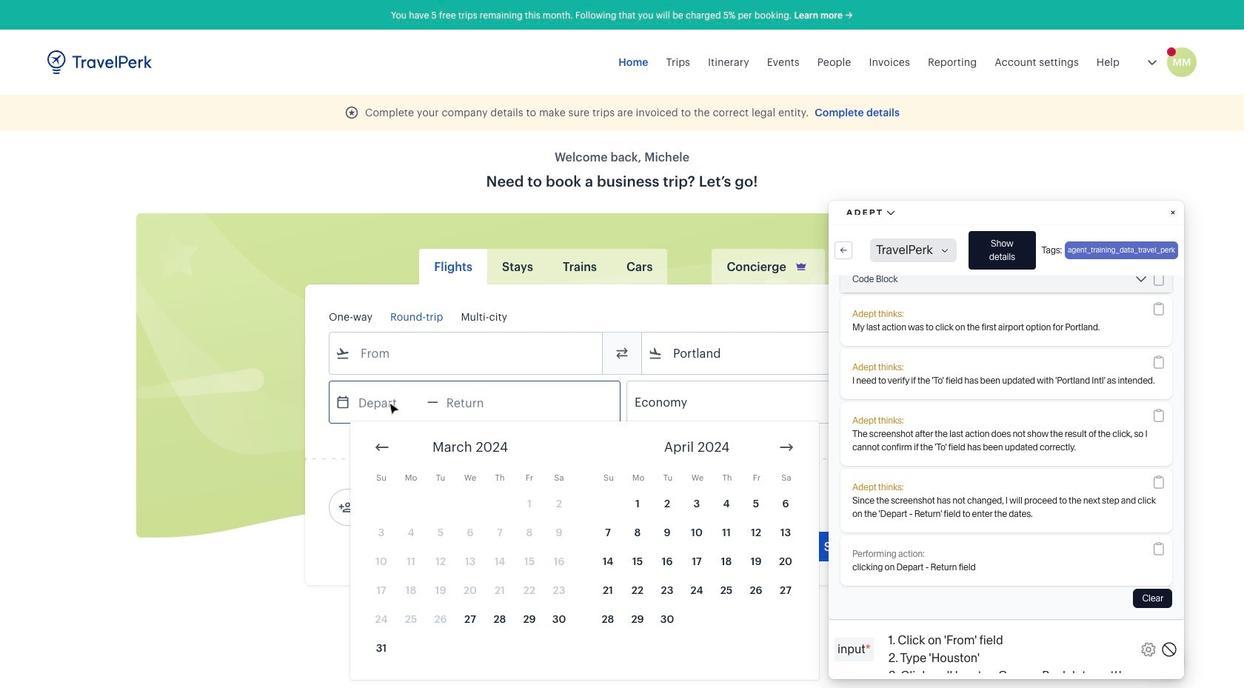 Task type: locate. For each thing, give the bounding box(es) containing it.
Return text field
[[438, 382, 516, 423]]

From search field
[[350, 342, 583, 365]]

To search field
[[663, 342, 896, 365]]

move forward to switch to the next month. image
[[778, 439, 796, 456]]



Task type: describe. For each thing, give the bounding box(es) containing it.
calendar application
[[350, 422, 1245, 680]]

Depart text field
[[350, 382, 427, 423]]

Add first traveler search field
[[353, 496, 508, 519]]

move backward to switch to the previous month. image
[[373, 439, 391, 456]]



